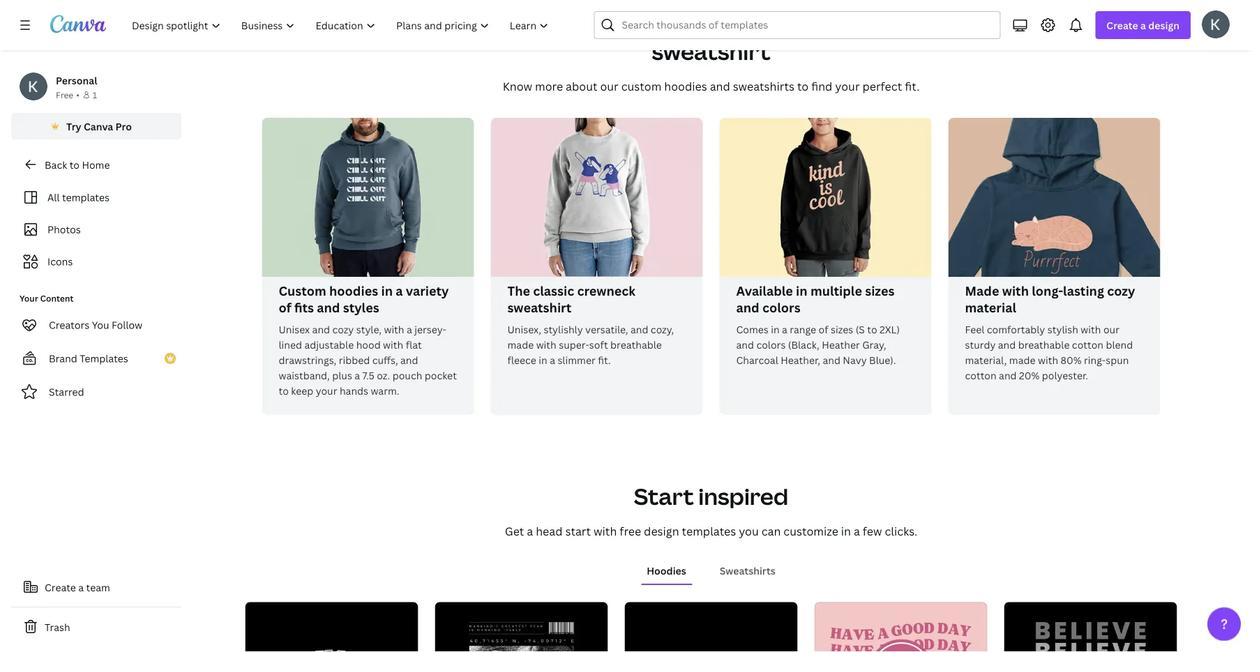 Task type: describe. For each thing, give the bounding box(es) containing it.
customize
[[784, 524, 839, 539]]

ring-
[[1084, 353, 1106, 367]]

multiple
[[811, 282, 863, 299]]

1
[[93, 89, 97, 100]]

design inside dropdown button
[[1149, 18, 1180, 32]]

made
[[965, 282, 1000, 299]]

sturdy
[[965, 338, 996, 351]]

sweatshirts
[[720, 564, 776, 577]]

black, white and orange streetwear hoodie image
[[435, 602, 608, 652]]

canva
[[84, 120, 113, 133]]

sweatshirt inside the classic crewneck sweatshirt unisex, stylishly versatile, and cozy, made with super-soft breathable fleece in a slimmer fit.
[[508, 299, 572, 316]]

templates inside all templates link
[[62, 191, 110, 204]]

style,
[[356, 323, 382, 336]]

trash
[[45, 621, 70, 634]]

pro
[[116, 120, 132, 133]]

cuffs,
[[372, 353, 398, 367]]

create a team
[[45, 581, 110, 594]]

create a team button
[[11, 574, 181, 602]]

brand
[[49, 352, 77, 365]]

a inside button
[[78, 581, 84, 594]]

top level navigation element
[[123, 11, 561, 39]]

kendall parks image
[[1202, 10, 1230, 38]]

hoodies
[[647, 564, 686, 577]]

navy
[[843, 353, 867, 367]]

heather,
[[781, 353, 821, 367]]

your inside custom hoodies in a variety of fits and styles unisex and cozy style, with a jersey- lined adjustable hood with flat drawstrings, ribbed cuffs, and waistband, plus a 7.5 oz. pouch pocket to keep your hands warm.
[[316, 384, 337, 397]]

flat
[[406, 338, 422, 351]]

with left long-
[[1003, 282, 1029, 299]]

and up adjustable on the left
[[312, 323, 330, 336]]

pouch
[[393, 369, 422, 382]]

creators you follow link
[[11, 311, 181, 339]]

few
[[863, 524, 882, 539]]

with up cuffs, on the bottom of page
[[383, 338, 404, 351]]

and up the comes at the right
[[737, 299, 760, 316]]

cozy inside custom hoodies in a variety of fits and styles unisex and cozy style, with a jersey- lined adjustable hood with flat drawstrings, ribbed cuffs, and waistband, plus a 7.5 oz. pouch pocket to keep your hands warm.
[[333, 323, 354, 336]]

classic
[[533, 282, 574, 299]]

you
[[92, 319, 109, 332]]

photos
[[47, 223, 81, 236]]

versatile,
[[586, 323, 628, 336]]

to inside custom hoodies in a variety of fits and styles unisex and cozy style, with a jersey- lined adjustable hood with flat drawstrings, ribbed cuffs, and waistband, plus a 7.5 oz. pouch pocket to keep your hands warm.
[[279, 384, 289, 397]]

unisex,
[[508, 323, 542, 336]]

pocket
[[425, 369, 457, 382]]

start
[[566, 524, 591, 539]]

spun
[[1106, 353, 1129, 367]]

try canva pro
[[66, 120, 132, 133]]

about
[[566, 79, 598, 94]]

our inside made with long-lasting cozy material feel comfortably stylish with our sturdy and breathable cotton blend material, made with 80% ring-spun cotton and 20% polyester.
[[1104, 323, 1120, 336]]

made with long-lasting cozy material feel comfortably stylish with our sturdy and breathable cotton blend material, made with 80% ring-spun cotton and 20% polyester.
[[965, 282, 1136, 382]]

with right "stylish"
[[1081, 323, 1102, 336]]

more
[[535, 79, 563, 94]]

create a design
[[1107, 18, 1180, 32]]

hoodies button
[[641, 558, 692, 584]]

free
[[56, 89, 73, 100]]

or
[[843, 7, 868, 37]]

and down the comfortably
[[998, 338, 1016, 351]]

of inside custom hoodies in a variety of fits and styles unisex and cozy style, with a jersey- lined adjustable hood with flat drawstrings, ribbed cuffs, and waistband, plus a 7.5 oz. pouch pocket to keep your hands warm.
[[279, 299, 292, 316]]

0 vertical spatial colors
[[763, 299, 801, 316]]

fits
[[295, 299, 314, 316]]

cozy inside made with long-lasting cozy material feel comfortably stylish with our sturdy and breathable cotton blend material, made with 80% ring-spun cotton and 20% polyester.
[[1108, 282, 1136, 299]]

material,
[[965, 353, 1007, 367]]

hood
[[356, 338, 381, 351]]

create a design button
[[1096, 11, 1191, 39]]

20%
[[1020, 369, 1040, 382]]

creators
[[49, 319, 90, 332]]

charcoal
[[737, 353, 779, 367]]

breathable for long-
[[1019, 338, 1070, 351]]

stylish
[[1048, 323, 1079, 336]]

photos link
[[20, 216, 173, 243]]

hoodies inside custom hoodies in a variety of fits and styles unisex and cozy style, with a jersey- lined adjustable hood with flat drawstrings, ribbed cuffs, and waistband, plus a 7.5 oz. pouch pocket to keep your hands warm.
[[329, 282, 378, 299]]

and down the comes at the right
[[737, 338, 754, 351]]

in inside custom hoodies in a variety of fits and styles unisex and cozy style, with a jersey- lined adjustable hood with flat drawstrings, ribbed cuffs, and waistband, plus a 7.5 oz. pouch pocket to keep your hands warm.
[[381, 282, 393, 299]]

starred link
[[11, 378, 181, 406]]

keep
[[291, 384, 313, 397]]

know more about our custom hoodies and sweatshirts to find your perfect fit.
[[503, 79, 920, 94]]

back to home link
[[11, 151, 181, 179]]

brand templates
[[49, 352, 128, 365]]

1 horizontal spatial sizes
[[865, 282, 895, 299]]

to inside available in multiple sizes and colors comes in a range of sizes (s to 2xl) and colors (black, heather gray, charcoal heather, and navy blue).
[[868, 323, 878, 336]]

with up polyester.
[[1038, 353, 1059, 367]]

1 vertical spatial sizes
[[831, 323, 854, 336]]

a inside the classic crewneck sweatshirt unisex, stylishly versatile, and cozy, made with super-soft breathable fleece in a slimmer fit.
[[550, 353, 555, 367]]

Search search field
[[622, 12, 992, 38]]

ribbed
[[339, 353, 370, 367]]

your inside print your perfect hoodie or sweatshirt
[[615, 7, 667, 37]]

and inside the classic crewneck sweatshirt unisex, stylishly versatile, and cozy, made with super-soft breathable fleece in a slimmer fit.
[[631, 323, 649, 336]]

start
[[634, 482, 694, 512]]

and up pouch
[[401, 353, 418, 367]]

clicks.
[[885, 524, 918, 539]]

material
[[965, 299, 1017, 316]]

a inside dropdown button
[[1141, 18, 1147, 32]]

templates
[[80, 352, 128, 365]]

1 vertical spatial cotton
[[965, 369, 997, 382]]

to right back
[[70, 158, 80, 171]]

made inside made with long-lasting cozy material feel comfortably stylish with our sturdy and breathable cotton blend material, made with 80% ring-spun cotton and 20% polyester.
[[1010, 353, 1036, 367]]

0 vertical spatial cotton
[[1073, 338, 1104, 351]]

comes
[[737, 323, 769, 336]]

made with long-lasting cozy material image
[[949, 118, 1161, 277]]

feel
[[965, 323, 985, 336]]

and left "sweatshirts"
[[710, 79, 730, 94]]

available
[[737, 282, 793, 299]]

black and white sport modern hoodie image
[[245, 602, 418, 652]]

hoodie
[[762, 7, 838, 37]]

1 vertical spatial design
[[644, 524, 679, 539]]

with inside the classic crewneck sweatshirt unisex, stylishly versatile, and cozy, made with super-soft breathable fleece in a slimmer fit.
[[536, 338, 557, 351]]

know
[[503, 79, 532, 94]]

all templates
[[47, 191, 110, 204]]

custom hoodies in a variety of fits and styles unisex and cozy style, with a jersey- lined adjustable hood with flat drawstrings, ribbed cuffs, and waistband, plus a 7.5 oz. pouch pocket to keep your hands warm.
[[279, 282, 457, 397]]

lasting
[[1064, 282, 1105, 299]]

oz.
[[377, 369, 390, 382]]

sweatshirts
[[733, 79, 795, 94]]

80%
[[1061, 353, 1082, 367]]

2 horizontal spatial your
[[836, 79, 860, 94]]



Task type: vqa. For each thing, say whether or not it's contained in the screenshot.
'"' inside the We use essential cookies to make Canva work. We'd like to use other cookies to improve and personalize your visit, tailor ads you see from us on Canva and partner sites, and to analyze our website's performance, but only if you accept. See "
no



Task type: locate. For each thing, give the bounding box(es) containing it.
of right "range" at the right
[[819, 323, 829, 336]]

1 horizontal spatial create
[[1107, 18, 1139, 32]]

7.5
[[363, 369, 375, 382]]

1 horizontal spatial perfect
[[863, 79, 903, 94]]

custom
[[279, 282, 326, 299]]

start inspired
[[634, 482, 789, 512]]

1 horizontal spatial design
[[1149, 18, 1180, 32]]

0 horizontal spatial sizes
[[831, 323, 854, 336]]

black white and grey simple believe hoodie image
[[1005, 602, 1178, 652]]

1 horizontal spatial cotton
[[1073, 338, 1104, 351]]

breathable for crewneck
[[611, 338, 662, 351]]

1 vertical spatial templates
[[682, 524, 736, 539]]

free
[[620, 524, 641, 539]]

your right find
[[836, 79, 860, 94]]

cotton up ring-
[[1073, 338, 1104, 351]]

you
[[739, 524, 759, 539]]

all templates link
[[20, 184, 173, 211]]

sizes up heather
[[831, 323, 854, 336]]

0 vertical spatial templates
[[62, 191, 110, 204]]

1 vertical spatial create
[[45, 581, 76, 594]]

(black,
[[788, 338, 820, 351]]

perfect right find
[[863, 79, 903, 94]]

1 horizontal spatial your
[[615, 7, 667, 37]]

super-
[[559, 338, 590, 351]]

with
[[1003, 282, 1029, 299], [384, 323, 404, 336], [1081, 323, 1102, 336], [383, 338, 404, 351], [536, 338, 557, 351], [1038, 353, 1059, 367], [594, 524, 617, 539]]

perfect
[[672, 7, 757, 37], [863, 79, 903, 94]]

waistband,
[[279, 369, 330, 382]]

in right styles
[[381, 282, 393, 299]]

1 horizontal spatial of
[[819, 323, 829, 336]]

custom hoodies in a variety of fits and styles image
[[262, 118, 474, 277]]

create for create a team
[[45, 581, 76, 594]]

1 horizontal spatial breathable
[[1019, 338, 1070, 351]]

the
[[508, 282, 530, 299]]

0 vertical spatial design
[[1149, 18, 1180, 32]]

1 vertical spatial colors
[[757, 338, 786, 351]]

1 vertical spatial perfect
[[863, 79, 903, 94]]

0 vertical spatial sweatshirt
[[652, 36, 771, 67]]

0 vertical spatial cozy
[[1108, 282, 1136, 299]]

1 horizontal spatial fit.
[[905, 79, 920, 94]]

our up blend
[[1104, 323, 1120, 336]]

breathable down "stylish"
[[1019, 338, 1070, 351]]

and down heather
[[823, 353, 841, 367]]

your
[[615, 7, 667, 37], [836, 79, 860, 94], [316, 384, 337, 397]]

0 vertical spatial hoodies
[[665, 79, 707, 94]]

starred
[[49, 386, 84, 399]]

colors
[[763, 299, 801, 316], [757, 338, 786, 351]]

sweatshirt up unisex,
[[508, 299, 572, 316]]

0 horizontal spatial create
[[45, 581, 76, 594]]

1 horizontal spatial our
[[1104, 323, 1120, 336]]

1 vertical spatial sweatshirt
[[508, 299, 572, 316]]

cozy,
[[651, 323, 674, 336]]

0 horizontal spatial cozy
[[333, 323, 354, 336]]

content
[[40, 293, 74, 304]]

hoodies
[[665, 79, 707, 94], [329, 282, 378, 299]]

try
[[66, 120, 81, 133]]

1 vertical spatial fit.
[[598, 353, 611, 367]]

with right style,
[[384, 323, 404, 336]]

the classic crewneck sweatshirt image
[[491, 118, 703, 277]]

cotton
[[1073, 338, 1104, 351], [965, 369, 997, 382]]

in right the comes at the right
[[771, 323, 780, 336]]

plus
[[332, 369, 352, 382]]

get a head start with free design templates you can customize in a few clicks.
[[505, 524, 918, 539]]

0 vertical spatial create
[[1107, 18, 1139, 32]]

0 horizontal spatial perfect
[[672, 7, 757, 37]]

0 horizontal spatial made
[[508, 338, 534, 351]]

fleece
[[508, 353, 537, 367]]

0 vertical spatial sizes
[[865, 282, 895, 299]]

follow
[[112, 319, 142, 332]]

black modern eternal hoodie image
[[625, 602, 798, 652]]

to left keep
[[279, 384, 289, 397]]

free •
[[56, 89, 79, 100]]

breathable down the cozy,
[[611, 338, 662, 351]]

0 vertical spatial of
[[279, 299, 292, 316]]

icons
[[47, 255, 73, 268]]

back
[[45, 158, 67, 171]]

and left 20%
[[999, 369, 1017, 382]]

icons link
[[20, 248, 173, 275]]

and right fits
[[317, 299, 340, 316]]

polyester.
[[1042, 369, 1089, 382]]

1 horizontal spatial sweatshirt
[[652, 36, 771, 67]]

breathable inside the classic crewneck sweatshirt unisex, stylishly versatile, and cozy, made with super-soft breathable fleece in a slimmer fit.
[[611, 338, 662, 351]]

2 vertical spatial your
[[316, 384, 337, 397]]

brand templates link
[[11, 345, 181, 373]]

1 vertical spatial of
[[819, 323, 829, 336]]

can
[[762, 524, 781, 539]]

available in multiple sizes and colors image
[[720, 118, 932, 277]]

unisex
[[279, 323, 310, 336]]

slimmer
[[558, 353, 596, 367]]

try canva pro button
[[11, 113, 181, 140]]

adjustable
[[305, 338, 354, 351]]

and left the cozy,
[[631, 323, 649, 336]]

0 horizontal spatial cotton
[[965, 369, 997, 382]]

colors up "range" at the right
[[763, 299, 801, 316]]

jersey-
[[415, 323, 446, 336]]

sweatshirt inside print your perfect hoodie or sweatshirt
[[652, 36, 771, 67]]

soft
[[590, 338, 608, 351]]

in left few at the bottom right of the page
[[841, 524, 851, 539]]

of inside available in multiple sizes and colors comes in a range of sizes (s to 2xl) and colors (black, heather gray, charcoal heather, and navy blue).
[[819, 323, 829, 336]]

the classic crewneck sweatshirt unisex, stylishly versatile, and cozy, made with super-soft breathable fleece in a slimmer fit.
[[508, 282, 674, 367]]

your down plus at the left bottom of the page
[[316, 384, 337, 397]]

0 horizontal spatial hoodies
[[329, 282, 378, 299]]

print
[[555, 7, 610, 37]]

of
[[279, 299, 292, 316], [819, 323, 829, 336]]

design right free
[[644, 524, 679, 539]]

create
[[1107, 18, 1139, 32], [45, 581, 76, 594]]

colors up "charcoal"
[[757, 338, 786, 351]]

sizes
[[865, 282, 895, 299], [831, 323, 854, 336]]

create for create a design
[[1107, 18, 1139, 32]]

stylishly
[[544, 323, 583, 336]]

your content
[[20, 293, 74, 304]]

our right the about
[[600, 79, 619, 94]]

1 vertical spatial our
[[1104, 323, 1120, 336]]

a
[[1141, 18, 1147, 32], [396, 282, 403, 299], [407, 323, 412, 336], [782, 323, 788, 336], [550, 353, 555, 367], [355, 369, 360, 382], [527, 524, 533, 539], [854, 524, 860, 539], [78, 581, 84, 594]]

heather
[[822, 338, 860, 351]]

with down the stylishly
[[536, 338, 557, 351]]

inspired
[[699, 482, 789, 512]]

1 vertical spatial hoodies
[[329, 282, 378, 299]]

print your perfect hoodie or sweatshirt
[[555, 7, 868, 67]]

to left find
[[798, 79, 809, 94]]

your right 'print'
[[615, 7, 667, 37]]

sizes up 2xl) at the right of page
[[865, 282, 895, 299]]

2xl)
[[880, 323, 900, 336]]

trash link
[[11, 613, 181, 641]]

2 breathable from the left
[[1019, 338, 1070, 351]]

in left multiple
[[796, 282, 808, 299]]

variety
[[406, 282, 449, 299]]

None search field
[[594, 11, 1001, 39]]

0 vertical spatial made
[[508, 338, 534, 351]]

made inside the classic crewneck sweatshirt unisex, stylishly versatile, and cozy, made with super-soft breathable fleece in a slimmer fit.
[[508, 338, 534, 351]]

long-
[[1032, 282, 1064, 299]]

in right fleece at the bottom left of page
[[539, 353, 548, 367]]

design
[[1149, 18, 1180, 32], [644, 524, 679, 539]]

a inside available in multiple sizes and colors comes in a range of sizes (s to 2xl) and colors (black, heather gray, charcoal heather, and navy blue).
[[782, 323, 788, 336]]

cozy
[[1108, 282, 1136, 299], [333, 323, 354, 336]]

templates right all
[[62, 191, 110, 204]]

made up fleece at the bottom left of page
[[508, 338, 534, 351]]

custom
[[622, 79, 662, 94]]

hoodies right custom
[[665, 79, 707, 94]]

cotton down the material,
[[965, 369, 997, 382]]

perfect inside print your perfect hoodie or sweatshirt
[[672, 7, 757, 37]]

cozy up adjustable on the left
[[333, 323, 354, 336]]

0 horizontal spatial our
[[600, 79, 619, 94]]

(s
[[856, 323, 865, 336]]

sweatshirts button
[[714, 558, 781, 584]]

in
[[381, 282, 393, 299], [796, 282, 808, 299], [771, 323, 780, 336], [539, 353, 548, 367], [841, 524, 851, 539]]

1 vertical spatial cozy
[[333, 323, 354, 336]]

1 horizontal spatial cozy
[[1108, 282, 1136, 299]]

warm.
[[371, 384, 400, 397]]

0 horizontal spatial templates
[[62, 191, 110, 204]]

with left free
[[594, 524, 617, 539]]

1 breathable from the left
[[611, 338, 662, 351]]

all
[[47, 191, 60, 204]]

to right (s in the right of the page
[[868, 323, 878, 336]]

gray,
[[863, 338, 887, 351]]

0 horizontal spatial breathable
[[611, 338, 662, 351]]

•
[[76, 89, 79, 100]]

cozy right lasting
[[1108, 282, 1136, 299]]

your
[[20, 293, 38, 304]]

back to home
[[45, 158, 110, 171]]

styles
[[343, 299, 379, 316]]

made up 20%
[[1010, 353, 1036, 367]]

design left kendall parks image
[[1149, 18, 1180, 32]]

sweatshirt up know more about our custom hoodies and sweatshirts to find your perfect fit.
[[652, 36, 771, 67]]

breathable inside made with long-lasting cozy material feel comfortably stylish with our sturdy and breathable cotton blend material, made with 80% ring-spun cotton and 20% polyester.
[[1019, 338, 1070, 351]]

0 horizontal spatial your
[[316, 384, 337, 397]]

available in multiple sizes and colors comes in a range of sizes (s to 2xl) and colors (black, heather gray, charcoal heather, and navy blue).
[[737, 282, 900, 367]]

pink white retro vintage have good day hoodie image
[[815, 602, 988, 652]]

1 horizontal spatial made
[[1010, 353, 1036, 367]]

1 horizontal spatial hoodies
[[665, 79, 707, 94]]

find
[[812, 79, 833, 94]]

create inside button
[[45, 581, 76, 594]]

our
[[600, 79, 619, 94], [1104, 323, 1120, 336]]

in inside the classic crewneck sweatshirt unisex, stylishly versatile, and cozy, made with super-soft breathable fleece in a slimmer fit.
[[539, 353, 548, 367]]

sweatshirt
[[652, 36, 771, 67], [508, 299, 572, 316]]

0 vertical spatial perfect
[[672, 7, 757, 37]]

0 horizontal spatial sweatshirt
[[508, 299, 572, 316]]

of left fits
[[279, 299, 292, 316]]

create inside dropdown button
[[1107, 18, 1139, 32]]

perfect up know more about our custom hoodies and sweatshirts to find your perfect fit.
[[672, 7, 757, 37]]

lined
[[279, 338, 302, 351]]

1 horizontal spatial templates
[[682, 524, 736, 539]]

1 vertical spatial made
[[1010, 353, 1036, 367]]

fit. inside the classic crewneck sweatshirt unisex, stylishly versatile, and cozy, made with super-soft breathable fleece in a slimmer fit.
[[598, 353, 611, 367]]

0 horizontal spatial design
[[644, 524, 679, 539]]

1 vertical spatial your
[[836, 79, 860, 94]]

templates down start inspired
[[682, 524, 736, 539]]

0 vertical spatial fit.
[[905, 79, 920, 94]]

0 horizontal spatial of
[[279, 299, 292, 316]]

0 vertical spatial your
[[615, 7, 667, 37]]

0 vertical spatial our
[[600, 79, 619, 94]]

comfortably
[[987, 323, 1046, 336]]

hoodies up style,
[[329, 282, 378, 299]]

0 horizontal spatial fit.
[[598, 353, 611, 367]]

made
[[508, 338, 534, 351], [1010, 353, 1036, 367]]



